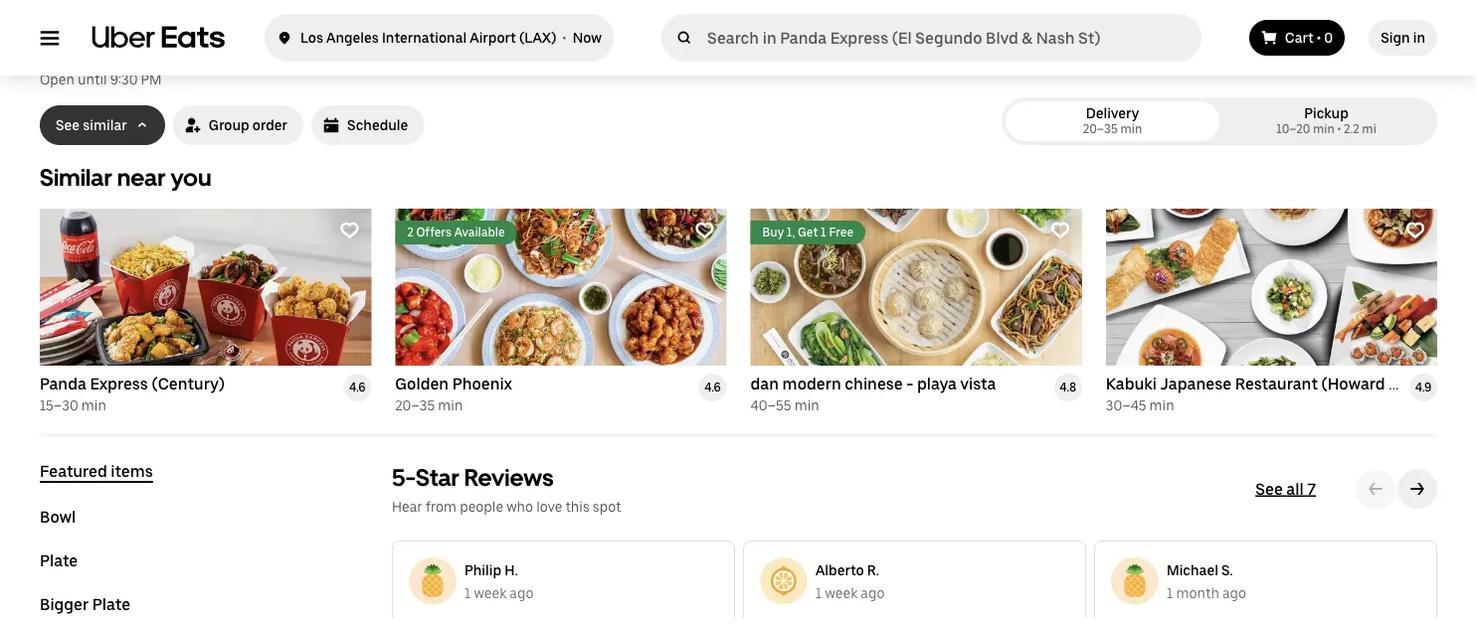 Task type: locate. For each thing, give the bounding box(es) containing it.
1 for philip h. 1 week ago
[[465, 585, 471, 602]]

week inside alberto r. 1 week ago
[[825, 585, 858, 602]]

0 horizontal spatial reviews
[[343, 50, 396, 67]]

reviews down angeles at the left
[[343, 50, 396, 67]]

1,
[[787, 225, 795, 240]]

schedule
[[347, 117, 408, 134]]

0 horizontal spatial 4.6
[[349, 381, 366, 395]]

los
[[301, 29, 323, 46]]

0 horizontal spatial plate
[[40, 552, 78, 571]]

next image
[[1410, 482, 1426, 498]]

deliver to image
[[277, 26, 293, 50]]

min inside delivery 20–35 min
[[1121, 122, 1143, 136]]

plate inside bigger plate button
[[92, 596, 130, 614]]

order
[[253, 117, 288, 134]]

read 5-star reviews link
[[263, 50, 396, 68]]

1 horizontal spatial add to favorites image
[[1051, 221, 1070, 241]]

0 horizontal spatial [object object] radio
[[1010, 101, 1216, 141]]

chevron up small image
[[135, 118, 149, 132]]

ago inside alberto r. 1 week ago
[[861, 585, 885, 602]]

who
[[507, 499, 533, 516]]

Search in Panda Express (El Segundo Blvd & Nash St) text field
[[708, 28, 1194, 48]]

3 add to favorites image from the left
[[1406, 221, 1426, 241]]

1 horizontal spatial 20–35
[[1083, 122, 1118, 136]]

10–20
[[1277, 122, 1311, 136]]

0 horizontal spatial ago
[[510, 585, 534, 602]]

ago down r.
[[861, 585, 885, 602]]

1 horizontal spatial express
[[149, 3, 277, 46]]

ago inside philip h. 1 week ago
[[510, 585, 534, 602]]

0 vertical spatial see
[[56, 117, 80, 134]]

until
[[78, 71, 107, 88]]

add to favorites image for golden phoenix
[[695, 221, 715, 241]]

4.6 left golden
[[349, 381, 366, 395]]

1 week from the left
[[474, 585, 507, 602]]

0 horizontal spatial express
[[90, 375, 148, 394]]

pickup 10–20 min • 2.2 mi
[[1277, 105, 1377, 136]]

philip h. 1 week ago
[[465, 562, 534, 602]]

2 add to favorites image from the left
[[1051, 221, 1070, 241]]

4.6 left dan
[[705, 381, 721, 395]]

star
[[313, 50, 340, 67], [416, 463, 460, 492]]

featured items
[[40, 462, 153, 481]]

cart • 0
[[1285, 29, 1334, 46]]

min inside panda express (century) 15–30 min
[[81, 398, 106, 414]]

5- inside 5-star reviews hear from people who love this spot
[[392, 463, 416, 492]]

1 ago from the left
[[510, 585, 534, 602]]

ago
[[510, 585, 534, 602], [861, 585, 885, 602], [1223, 585, 1247, 602]]

(century)
[[152, 375, 225, 394]]

playa
[[917, 375, 957, 394]]

2 4.6 from the left
[[705, 381, 721, 395]]

group
[[209, 117, 250, 134]]

previous image
[[1368, 482, 1384, 498]]

[object Object] radio
[[1010, 101, 1216, 141], [1224, 101, 1430, 141]]

reviews inside 5-star reviews hear from people who love this spot
[[465, 463, 554, 492]]

see inside see all 7 link
[[1256, 480, 1283, 499]]

international
[[382, 29, 467, 46]]

1 horizontal spatial week
[[825, 585, 858, 602]]

reviews up who
[[465, 463, 554, 492]]

1 horizontal spatial see
[[1256, 480, 1283, 499]]

express up read 5-star reviews • more info open until 9:30 pm
[[149, 3, 277, 46]]

• left more
[[403, 51, 407, 68]]

1 inside philip h. 1 week ago
[[465, 585, 471, 602]]

hughes
[[1389, 375, 1447, 394]]

1 horizontal spatial ago
[[861, 585, 885, 602]]

20–35
[[1083, 122, 1118, 136], [395, 398, 435, 414]]

• left 0
[[1317, 29, 1322, 46]]

min
[[1121, 122, 1143, 136], [1313, 122, 1335, 136], [81, 398, 106, 414], [438, 398, 463, 414], [795, 398, 820, 414], [1150, 398, 1175, 414]]

1 panda from the top
[[40, 3, 142, 46]]

week inside philip h. 1 week ago
[[474, 585, 507, 602]]

20–35 inside 'golden phoenix 20–35 min'
[[395, 398, 435, 414]]

bowl
[[40, 508, 76, 527]]

1 add to favorites image from the left
[[695, 221, 715, 241]]

0 horizontal spatial 5-
[[299, 50, 313, 67]]

1
[[821, 225, 827, 240], [465, 585, 471, 602], [816, 585, 822, 602], [1167, 585, 1173, 602]]

1 4.6 from the left
[[349, 381, 366, 395]]

2 week from the left
[[825, 585, 858, 602]]

japanese
[[1161, 375, 1232, 394]]

2 horizontal spatial add to favorites image
[[1406, 221, 1426, 241]]

5- inside read 5-star reviews • more info open until 9:30 pm
[[299, 50, 313, 67]]

2 panda from the top
[[40, 375, 87, 394]]

1 inside michael s. 1 month ago
[[1167, 585, 1173, 602]]

0 vertical spatial plate
[[40, 552, 78, 571]]

ago down "h."
[[510, 585, 534, 602]]

read
[[263, 50, 296, 67]]

more
[[413, 50, 447, 67]]

hear
[[392, 499, 422, 516]]

2
[[407, 225, 414, 240]]

express
[[149, 3, 277, 46], [90, 375, 148, 394]]

1 for michael s. 1 month ago
[[1167, 585, 1173, 602]]

star up from
[[416, 463, 460, 492]]

panda up 15–30
[[40, 375, 87, 394]]

1 vertical spatial panda
[[40, 375, 87, 394]]

1 horizontal spatial 4.6
[[705, 381, 721, 395]]

bowl button
[[40, 507, 76, 527]]

min inside dan modern chinese - playa vista 40–55 min
[[795, 398, 820, 414]]

1 horizontal spatial star
[[416, 463, 460, 492]]

4.6 for golden phoenix
[[705, 381, 721, 395]]

1 left month
[[1167, 585, 1173, 602]]

see
[[56, 117, 80, 134], [1256, 480, 1283, 499]]

blvd
[[491, 3, 562, 46]]

1 vertical spatial plate
[[92, 596, 130, 614]]

express inside panda express (century) 15–30 min
[[90, 375, 148, 394]]

r.
[[867, 562, 880, 579]]

week for philip
[[474, 585, 507, 602]]

0 vertical spatial star
[[313, 50, 340, 67]]

0 horizontal spatial 20–35
[[395, 398, 435, 414]]

1 horizontal spatial [object object] radio
[[1224, 101, 1430, 141]]

express left (century)
[[90, 375, 148, 394]]

segundo
[[333, 3, 484, 46]]

philip
[[465, 562, 502, 579]]

1 vertical spatial star
[[416, 463, 460, 492]]

min inside pickup 10–20 min • 2.2 mi
[[1313, 122, 1335, 136]]

0 horizontal spatial star
[[313, 50, 340, 67]]

2 horizontal spatial ago
[[1223, 585, 1247, 602]]

pm
[[141, 71, 162, 88]]

5- up 'hear'
[[392, 463, 416, 492]]

ago inside michael s. 1 month ago
[[1223, 585, 1247, 602]]

1 horizontal spatial plate
[[92, 596, 130, 614]]

vista
[[961, 375, 997, 394]]

week down alberto on the right of page
[[825, 585, 858, 602]]

plate right bigger
[[92, 596, 130, 614]]

0 vertical spatial panda
[[40, 3, 142, 46]]

[object object] radio containing pickup
[[1224, 101, 1430, 141]]

michael s. 1 month ago
[[1167, 562, 1247, 602]]

1 vertical spatial reviews
[[465, 463, 554, 492]]

•
[[563, 29, 567, 46], [1317, 29, 1322, 46], [403, 51, 407, 68], [1338, 122, 1342, 136]]

1 vertical spatial 20–35
[[395, 398, 435, 414]]

similar
[[83, 117, 127, 134]]

min inside kabuki japanese restaurant (howard hughes cen 30–45 min
[[1150, 398, 1175, 414]]

1 [object object] radio from the left
[[1010, 101, 1216, 141]]

1 vertical spatial express
[[90, 375, 148, 394]]

star down los
[[313, 50, 340, 67]]

1 vertical spatial see
[[1256, 480, 1283, 499]]

• left '&'
[[563, 29, 567, 46]]

1 inside alberto r. 1 week ago
[[816, 585, 822, 602]]

3 ago from the left
[[1223, 585, 1247, 602]]

schedule button
[[312, 105, 424, 145], [312, 105, 424, 145]]

offers
[[416, 225, 452, 240]]

5- down los
[[299, 50, 313, 67]]

• inside pickup 10–20 min • 2.2 mi
[[1338, 122, 1342, 136]]

golden phoenix 20–35 min
[[395, 375, 512, 414]]

4.9
[[1416, 381, 1432, 395]]

1 vertical spatial 5-
[[392, 463, 416, 492]]

airport
[[470, 29, 516, 46]]

9:30
[[110, 71, 138, 88]]

add to favorites image
[[695, 221, 715, 241], [1051, 221, 1070, 241], [1406, 221, 1426, 241]]

2 ago from the left
[[861, 585, 885, 602]]

panda
[[40, 3, 142, 46], [40, 375, 87, 394]]

0 horizontal spatial add to favorites image
[[695, 221, 715, 241]]

0 horizontal spatial week
[[474, 585, 507, 602]]

navigation
[[40, 462, 344, 619]]

1 down philip
[[465, 585, 471, 602]]

see left similar
[[56, 117, 80, 134]]

see left all in the bottom of the page
[[1256, 480, 1283, 499]]

1 horizontal spatial 5-
[[392, 463, 416, 492]]

panda for panda express (century) 15–30 min
[[40, 375, 87, 394]]

1 down alberto on the right of page
[[816, 585, 822, 602]]

0 horizontal spatial see
[[56, 117, 80, 134]]

panda inside panda express (century) 15–30 min
[[40, 375, 87, 394]]

0 vertical spatial 20–35
[[1083, 122, 1118, 136]]

all
[[1287, 480, 1304, 499]]

panda up 'until'
[[40, 3, 142, 46]]

items
[[111, 462, 153, 481]]

plate down bowl
[[40, 552, 78, 571]]

&
[[569, 3, 593, 46]]

ago down s. at the bottom of the page
[[1223, 585, 1247, 602]]

1 horizontal spatial reviews
[[465, 463, 554, 492]]

0 vertical spatial 5-
[[299, 50, 313, 67]]

group order
[[209, 117, 288, 134]]

see all 7 link
[[1256, 480, 1316, 500]]

open
[[40, 71, 75, 88]]

5-
[[299, 50, 313, 67], [392, 463, 416, 492]]

week down philip
[[474, 585, 507, 602]]

plate
[[40, 552, 78, 571], [92, 596, 130, 614]]

• left 2.2
[[1338, 122, 1342, 136]]

2 [object object] radio from the left
[[1224, 101, 1430, 141]]

0 vertical spatial express
[[149, 3, 277, 46]]

ago for alberto r. 1 week ago
[[861, 585, 885, 602]]

0 vertical spatial reviews
[[343, 50, 396, 67]]

reviews
[[343, 50, 396, 67], [465, 463, 554, 492]]



Task type: describe. For each thing, give the bounding box(es) containing it.
express for (el
[[149, 3, 277, 46]]

free
[[829, 225, 854, 240]]

4.6 for panda express (century)
[[349, 381, 366, 395]]

2.2
[[1344, 122, 1360, 136]]

sign
[[1381, 29, 1411, 46]]

7
[[1308, 480, 1316, 499]]

ago for philip h. 1 week ago
[[510, 585, 534, 602]]

see all 7
[[1256, 480, 1316, 499]]

read 5-star reviews • more info open until 9:30 pm
[[40, 50, 475, 88]]

phoenix
[[452, 375, 512, 394]]

st)
[[690, 3, 738, 46]]

see similar
[[56, 117, 127, 134]]

people
[[460, 499, 504, 516]]

star inside 5-star reviews hear from people who love this spot
[[416, 463, 460, 492]]

similar near you
[[40, 163, 211, 192]]

(el
[[285, 3, 326, 46]]

express for (century)
[[90, 375, 148, 394]]

2 offers available
[[407, 225, 505, 240]]

mi
[[1363, 122, 1377, 136]]

golden
[[395, 375, 449, 394]]

cen
[[1451, 375, 1478, 394]]

s.
[[1222, 562, 1233, 579]]

add to favorites image for kabuki japanese restaurant (howard hughes cen
[[1406, 221, 1426, 241]]

dan
[[751, 375, 779, 394]]

modern
[[783, 375, 842, 394]]

sign in
[[1381, 29, 1426, 46]]

get
[[798, 225, 818, 240]]

from
[[426, 499, 457, 516]]

delivery
[[1086, 105, 1140, 122]]

5-star reviews hear from people who love this spot
[[392, 463, 621, 516]]

week for alberto
[[825, 585, 858, 602]]

sign in link
[[1369, 20, 1438, 56]]

featured items button
[[40, 462, 153, 484]]

dan modern chinese - playa vista 40–55 min
[[751, 375, 997, 414]]

you
[[171, 163, 211, 192]]

bigger plate
[[40, 596, 130, 614]]

alberto
[[816, 562, 864, 579]]

love
[[537, 499, 563, 516]]

info
[[450, 50, 475, 67]]

uber eats home image
[[92, 26, 225, 50]]

ago for michael s. 1 month ago
[[1223, 585, 1247, 602]]

panda express (century) 15–30 min
[[40, 375, 225, 414]]

this
[[566, 499, 590, 516]]

available
[[454, 225, 505, 240]]

panda for panda express (el segundo blvd & nash st)
[[40, 3, 142, 46]]

add to favorites image for dan modern chinese - playa vista
[[1051, 221, 1070, 241]]

featured
[[40, 462, 107, 481]]

angeles
[[326, 29, 379, 46]]

1 right the get
[[821, 225, 827, 240]]

cart
[[1285, 29, 1314, 46]]

spot
[[593, 499, 621, 516]]

similar
[[40, 163, 112, 192]]

alberto r. 1 week ago
[[816, 562, 885, 602]]

reviews inside read 5-star reviews • more info open until 9:30 pm
[[343, 50, 396, 67]]

star inside read 5-star reviews • more info open until 9:30 pm
[[313, 50, 340, 67]]

4.8
[[1060, 381, 1077, 395]]

restaurant
[[1236, 375, 1318, 394]]

los angeles international airport (lax) • now
[[301, 29, 602, 46]]

add to favorites image
[[340, 221, 359, 241]]

-
[[907, 375, 914, 394]]

kabuki
[[1106, 375, 1157, 394]]

now
[[573, 29, 602, 46]]

[object object] radio containing delivery
[[1010, 101, 1216, 141]]

near
[[117, 163, 166, 192]]

alberto r. image
[[760, 558, 808, 606]]

(howard
[[1322, 375, 1386, 394]]

main navigation menu image
[[40, 28, 60, 48]]

40–55
[[751, 398, 792, 414]]

20–35 inside delivery 20–35 min
[[1083, 122, 1118, 136]]

min inside 'golden phoenix 20–35 min'
[[438, 398, 463, 414]]

buy 1, get 1 free
[[763, 225, 854, 240]]

philip h. image
[[409, 558, 457, 606]]

michael
[[1167, 562, 1219, 579]]

see for see all 7
[[1256, 480, 1283, 499]]

delivery 20–35 min
[[1083, 105, 1143, 136]]

pickup
[[1305, 105, 1349, 122]]

• inside read 5-star reviews • more info open until 9:30 pm
[[403, 51, 407, 68]]

chinese
[[845, 375, 903, 394]]

bigger
[[40, 596, 89, 614]]

0
[[1325, 29, 1334, 46]]

h.
[[505, 562, 518, 579]]

more info link
[[413, 50, 475, 68]]

bigger plate button
[[40, 595, 130, 615]]

panda express (el segundo blvd & nash st)
[[40, 3, 738, 46]]

navigation containing featured items
[[40, 462, 344, 619]]

30–45
[[1106, 398, 1147, 414]]

nash
[[600, 3, 683, 46]]

group order link
[[173, 105, 304, 145]]

1 for alberto r. 1 week ago
[[816, 585, 822, 602]]

see for see similar
[[56, 117, 80, 134]]

(lax)
[[519, 29, 557, 46]]

michael s. image
[[1111, 558, 1159, 606]]

buy
[[763, 225, 784, 240]]

kabuki japanese restaurant (howard hughes cen 30–45 min
[[1106, 375, 1478, 414]]

in
[[1414, 29, 1426, 46]]

plate button
[[40, 551, 78, 571]]



Task type: vqa. For each thing, say whether or not it's contained in the screenshot.


